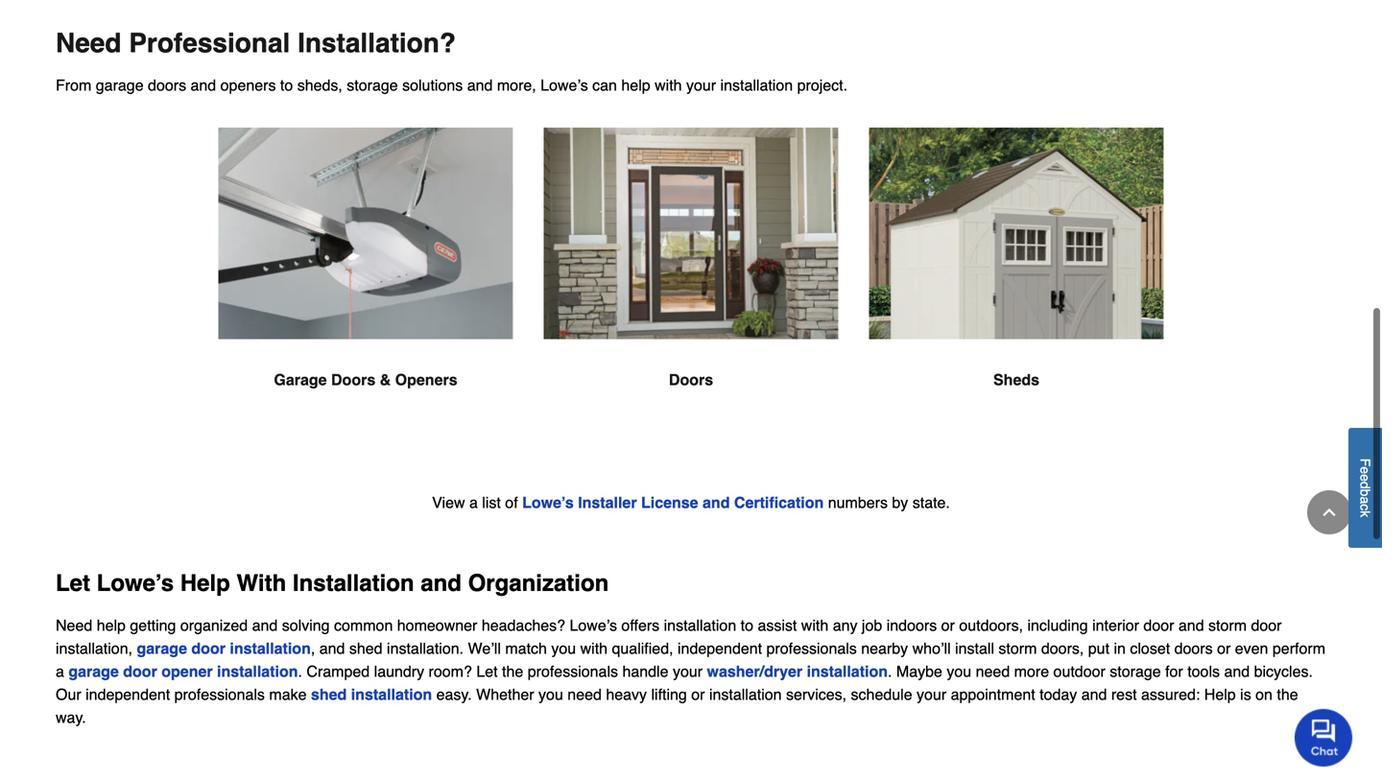 Task type: describe. For each thing, give the bounding box(es) containing it.
room?
[[429, 663, 472, 681]]

f e e d b a c k button
[[1349, 428, 1382, 548]]

you for make
[[947, 663, 972, 681]]

including
[[1028, 617, 1088, 635]]

storage inside the ". maybe you need more outdoor storage for tools and bicycles. our independent professionals make"
[[1110, 663, 1161, 681]]

installer
[[578, 494, 637, 512]]

installation inside the 'need help getting organized and solving common homeowner headaches? lowe's offers installation to assist with any job indoors or outdoors, including interior door and storm door installation,'
[[664, 617, 736, 635]]

lowe's up getting
[[97, 570, 174, 597]]

numbers
[[828, 494, 888, 512]]

more,
[[497, 76, 536, 94]]

0 vertical spatial your
[[686, 76, 716, 94]]

indoors
[[887, 617, 937, 635]]

you for rest
[[539, 686, 563, 704]]

scroll to top element
[[1307, 491, 1352, 535]]

. inside the ". maybe you need more outdoor storage for tools and bicycles. our independent professionals make"
[[888, 663, 892, 681]]

with inside , and shed installation. we'll match you with qualified, independent professionals nearby who'll install storm doors, put in closet doors or even perform a
[[580, 640, 608, 658]]

bicycles.
[[1254, 663, 1313, 681]]

door left the opener
[[123, 663, 157, 681]]

2 e from the top
[[1358, 474, 1373, 482]]

f e e d b a c k
[[1358, 458, 1373, 517]]

1 vertical spatial your
[[673, 663, 703, 681]]

0 horizontal spatial help
[[180, 570, 230, 597]]

solutions
[[402, 76, 463, 94]]

installation down solving
[[230, 640, 311, 658]]

0 vertical spatial to
[[280, 76, 293, 94]]

installation inside easy. whether you need heavy lifting or installation services, schedule your appointment today and rest assured: help is on the way.
[[709, 686, 782, 704]]

garage door installation link
[[137, 640, 311, 658]]

d
[[1358, 482, 1373, 489]]

view
[[432, 494, 465, 512]]

garage for garage door opener installation . cramped laundry room? let the professionals handle your washer/dryer installation
[[68, 663, 119, 681]]

put
[[1088, 640, 1110, 658]]

and up tools
[[1179, 617, 1204, 635]]

and inside , and shed installation. we'll match you with qualified, independent professionals nearby who'll install storm doors, put in closet doors or even perform a
[[319, 640, 345, 658]]

k
[[1358, 511, 1373, 517]]

we'll
[[468, 640, 501, 658]]

f
[[1358, 458, 1373, 467]]

services,
[[786, 686, 847, 704]]

in
[[1114, 640, 1126, 658]]

common
[[334, 617, 393, 635]]

way.
[[56, 709, 86, 727]]

and down professional
[[191, 76, 216, 94]]

, and shed installation. we'll match you with qualified, independent professionals nearby who'll install storm doors, put in closet doors or even perform a
[[56, 640, 1326, 681]]

1 vertical spatial let
[[476, 663, 498, 681]]

or inside easy. whether you need heavy lifting or installation services, schedule your appointment today and rest assured: help is on the way.
[[691, 686, 705, 704]]

for
[[1165, 663, 1183, 681]]

from
[[56, 76, 92, 94]]

washer/dryer
[[707, 663, 803, 681]]

professionals for nearby
[[767, 640, 857, 658]]

need for need professional installation?
[[56, 28, 121, 58]]

lowe's left the can
[[541, 76, 588, 94]]

1 . from the left
[[298, 663, 302, 681]]

independent inside , and shed installation. we'll match you with qualified, independent professionals nearby who'll install storm doors, put in closet doors or even perform a
[[678, 640, 762, 658]]

0 horizontal spatial let
[[56, 570, 90, 597]]

lifting
[[651, 686, 687, 704]]

need help getting organized and solving common homeowner headaches? lowe's offers installation to assist with any job indoors or outdoors, including interior door and storm door installation,
[[56, 617, 1282, 658]]

assured:
[[1141, 686, 1200, 704]]

sheds
[[993, 371, 1040, 389]]

whether
[[476, 686, 534, 704]]

headaches?
[[482, 617, 565, 635]]

outdoor
[[1054, 663, 1106, 681]]

storm inside , and shed installation. we'll match you with qualified, independent professionals nearby who'll install storm doors, put in closet doors or even perform a
[[999, 640, 1037, 658]]

installation.
[[387, 640, 464, 658]]

garage door installation
[[137, 640, 311, 658]]

independent inside the ". maybe you need more outdoor storage for tools and bicycles. our independent professionals make"
[[86, 686, 170, 704]]

certification
[[734, 494, 824, 512]]

doors inside , and shed installation. we'll match you with qualified, independent professionals nearby who'll install storm doors, put in closet doors or even perform a
[[1175, 640, 1213, 658]]

more
[[1014, 663, 1049, 681]]

doors link
[[544, 128, 838, 438]]

view a list of lowe's installer license and certification numbers by state.
[[432, 494, 950, 512]]

schedule
[[851, 686, 912, 704]]

a tan outdoor shed with gray doors. image
[[869, 128, 1164, 339]]

0 horizontal spatial the
[[502, 663, 523, 681]]

washer/dryer installation link
[[707, 663, 888, 681]]

with for need professional installation?
[[655, 76, 682, 94]]

closet
[[1130, 640, 1170, 658]]

and left more,
[[467, 76, 493, 94]]

help inside the 'need help getting organized and solving common homeowner headaches? lowe's offers installation to assist with any job indoors or outdoors, including interior door and storm door installation,'
[[97, 617, 126, 635]]

perform
[[1273, 640, 1326, 658]]

license
[[641, 494, 698, 512]]

professional
[[129, 28, 290, 58]]

to inside the 'need help getting organized and solving common homeowner headaches? lowe's offers installation to assist with any job indoors or outdoors, including interior door and storm door installation,'
[[741, 617, 754, 635]]

today
[[1040, 686, 1077, 704]]

handle
[[622, 663, 669, 681]]

tools
[[1188, 663, 1220, 681]]

interior
[[1092, 617, 1139, 635]]

you inside , and shed installation. we'll match you with qualified, independent professionals nearby who'll install storm doors, put in closet doors or even perform a
[[551, 640, 576, 658]]

a garage door opener. image
[[218, 128, 513, 339]]

door down the organized
[[191, 640, 226, 658]]

sheds,
[[297, 76, 343, 94]]

chat invite button image
[[1295, 709, 1353, 767]]

who'll
[[912, 640, 951, 658]]

storm inside the 'need help getting organized and solving common homeowner headaches? lowe's offers installation to assist with any job indoors or outdoors, including interior door and storm door installation,'
[[1209, 617, 1247, 635]]

match
[[505, 640, 547, 658]]

installation left project. at top right
[[720, 76, 793, 94]]

heavy
[[606, 686, 647, 704]]

garage
[[274, 371, 327, 389]]

0 vertical spatial doors
[[148, 76, 186, 94]]

doors inside garage doors & openers link
[[331, 371, 376, 389]]

installation,
[[56, 640, 133, 658]]

opener
[[162, 663, 213, 681]]

chevron up image
[[1320, 503, 1339, 522]]

and up homeowner
[[421, 570, 462, 597]]

organization
[[468, 570, 609, 597]]

state.
[[913, 494, 950, 512]]

garage door opener installation link
[[68, 663, 298, 681]]

shed installation
[[311, 686, 432, 704]]

nearby
[[861, 640, 908, 658]]

by
[[892, 494, 908, 512]]

rest
[[1111, 686, 1137, 704]]



Task type: locate. For each thing, give the bounding box(es) containing it.
1 vertical spatial shed
[[311, 686, 347, 704]]

maybe
[[896, 663, 943, 681]]

0 vertical spatial let
[[56, 570, 90, 597]]

a up k
[[1358, 497, 1373, 504]]

1 horizontal spatial or
[[941, 617, 955, 635]]

. down nearby
[[888, 663, 892, 681]]

1 horizontal spatial doors
[[1175, 640, 1213, 658]]

and left solving
[[252, 617, 278, 635]]

to left assist on the bottom of the page
[[741, 617, 754, 635]]

the inside easy. whether you need heavy lifting or installation services, schedule your appointment today and rest assured: help is on the way.
[[1277, 686, 1298, 704]]

1 e from the top
[[1358, 467, 1373, 474]]

0 vertical spatial storm
[[1209, 617, 1247, 635]]

doors up tools
[[1175, 640, 1213, 658]]

professionals
[[767, 640, 857, 658], [528, 663, 618, 681], [174, 686, 265, 704]]

of
[[505, 494, 518, 512]]

need inside the 'need help getting organized and solving common homeowner headaches? lowe's offers installation to assist with any job indoors or outdoors, including interior door and storm door installation,'
[[56, 617, 92, 635]]

garage for garage door installation
[[137, 640, 187, 658]]

storm
[[1209, 617, 1247, 635], [999, 640, 1037, 658]]

1 horizontal spatial independent
[[678, 640, 762, 658]]

2 doors from the left
[[669, 371, 713, 389]]

or right lifting
[[691, 686, 705, 704]]

e
[[1358, 467, 1373, 474], [1358, 474, 1373, 482]]

shed down common
[[349, 640, 383, 658]]

shed inside , and shed installation. we'll match you with qualified, independent professionals nearby who'll install storm doors, put in closet doors or even perform a
[[349, 640, 383, 658]]

storage
[[347, 76, 398, 94], [1110, 663, 1161, 681]]

0 vertical spatial professionals
[[767, 640, 857, 658]]

1 horizontal spatial .
[[888, 663, 892, 681]]

0 horizontal spatial doors
[[331, 371, 376, 389]]

2 vertical spatial you
[[539, 686, 563, 704]]

lowe's inside the 'need help getting organized and solving common homeowner headaches? lowe's offers installation to assist with any job indoors or outdoors, including interior door and storm door installation,'
[[570, 617, 617, 635]]

1 horizontal spatial help
[[1204, 686, 1236, 704]]

with inside the 'need help getting organized and solving common homeowner headaches? lowe's offers installation to assist with any job indoors or outdoors, including interior door and storm door installation,'
[[801, 617, 829, 635]]

1 vertical spatial need
[[56, 617, 92, 635]]

2 vertical spatial with
[[580, 640, 608, 658]]

&
[[380, 371, 391, 389]]

1 vertical spatial storage
[[1110, 663, 1161, 681]]

0 vertical spatial shed
[[349, 640, 383, 658]]

installation down washer/dryer
[[709, 686, 782, 704]]

1 vertical spatial garage
[[137, 640, 187, 658]]

let lowe's help with installation and organization
[[56, 570, 609, 597]]

homeowner
[[397, 617, 477, 635]]

1 horizontal spatial let
[[476, 663, 498, 681]]

2 vertical spatial your
[[917, 686, 947, 704]]

1 vertical spatial the
[[1277, 686, 1298, 704]]

0 vertical spatial help
[[621, 76, 650, 94]]

2 . from the left
[[888, 663, 892, 681]]

professionals inside the ". maybe you need more outdoor storage for tools and bicycles. our independent professionals make"
[[174, 686, 265, 704]]

openers
[[220, 76, 276, 94]]

you right match
[[551, 640, 576, 658]]

your
[[686, 76, 716, 94], [673, 663, 703, 681], [917, 686, 947, 704]]

0 vertical spatial help
[[180, 570, 230, 597]]

help right the can
[[621, 76, 650, 94]]

need for need help getting organized and solving common homeowner headaches? lowe's offers installation to assist with any job indoors or outdoors, including interior door and storm door installation,
[[56, 617, 92, 635]]

0 horizontal spatial professionals
[[174, 686, 265, 704]]

1 vertical spatial independent
[[86, 686, 170, 704]]

professionals for handle
[[528, 663, 618, 681]]

door up closet
[[1144, 617, 1174, 635]]

or inside the 'need help getting organized and solving common homeowner headaches? lowe's offers installation to assist with any job indoors or outdoors, including interior door and storm door installation,'
[[941, 617, 955, 635]]

with right the can
[[655, 76, 682, 94]]

you inside the ". maybe you need more outdoor storage for tools and bicycles. our independent professionals make"
[[947, 663, 972, 681]]

and right ,
[[319, 640, 345, 658]]

lowe's right of
[[522, 494, 574, 512]]

with left any
[[801, 617, 829, 635]]

e up b
[[1358, 474, 1373, 482]]

0 vertical spatial storage
[[347, 76, 398, 94]]

a inside button
[[1358, 497, 1373, 504]]

you down install
[[947, 663, 972, 681]]

openers
[[395, 371, 457, 389]]

help
[[180, 570, 230, 597], [1204, 686, 1236, 704]]

and inside easy. whether you need heavy lifting or installation services, schedule your appointment today and rest assured: help is on the way.
[[1082, 686, 1107, 704]]

install
[[955, 640, 994, 658]]

lowe's
[[541, 76, 588, 94], [522, 494, 574, 512], [97, 570, 174, 597], [570, 617, 617, 635]]

1 horizontal spatial a
[[469, 494, 478, 512]]

,
[[311, 640, 315, 658]]

garage
[[96, 76, 144, 94], [137, 640, 187, 658], [68, 663, 119, 681]]

1 vertical spatial professionals
[[528, 663, 618, 681]]

doors down professional
[[148, 76, 186, 94]]

garage door opener installation . cramped laundry room? let the professionals handle your washer/dryer installation
[[68, 663, 888, 681]]

or inside , and shed installation. we'll match you with qualified, independent professionals nearby who'll install storm doors, put in closet doors or even perform a
[[1217, 640, 1231, 658]]

1 vertical spatial to
[[741, 617, 754, 635]]

with
[[237, 570, 286, 597]]

and right the license
[[703, 494, 730, 512]]

1 horizontal spatial storage
[[1110, 663, 1161, 681]]

2 horizontal spatial with
[[801, 617, 829, 635]]

garage down installation,
[[68, 663, 119, 681]]

0 horizontal spatial doors
[[148, 76, 186, 94]]

professionals down match
[[528, 663, 618, 681]]

storage down installation? in the left top of the page
[[347, 76, 398, 94]]

doors,
[[1041, 640, 1084, 658]]

our
[[56, 686, 81, 704]]

is
[[1240, 686, 1251, 704]]

1 vertical spatial you
[[947, 663, 972, 681]]

0 horizontal spatial with
[[580, 640, 608, 658]]

need up installation,
[[56, 617, 92, 635]]

need left heavy
[[568, 686, 602, 704]]

qualified,
[[612, 640, 673, 658]]

.
[[298, 663, 302, 681], [888, 663, 892, 681]]

need up appointment
[[976, 663, 1010, 681]]

you right whether
[[539, 686, 563, 704]]

let up installation,
[[56, 570, 90, 597]]

professionals inside , and shed installation. we'll match you with qualified, independent professionals nearby who'll install storm doors, put in closet doors or even perform a
[[767, 640, 857, 658]]

1 vertical spatial need
[[568, 686, 602, 704]]

your inside easy. whether you need heavy lifting or installation services, schedule your appointment today and rest assured: help is on the way.
[[917, 686, 947, 704]]

. maybe you need more outdoor storage for tools and bicycles. our independent professionals make
[[56, 663, 1313, 704]]

0 horizontal spatial a
[[56, 663, 64, 681]]

outdoors,
[[959, 617, 1023, 635]]

0 horizontal spatial .
[[298, 663, 302, 681]]

need inside the ". maybe you need more outdoor storage for tools and bicycles. our independent professionals make"
[[976, 663, 1010, 681]]

0 horizontal spatial storage
[[347, 76, 398, 94]]

1 vertical spatial with
[[801, 617, 829, 635]]

1 horizontal spatial shed
[[349, 640, 383, 658]]

easy.
[[436, 686, 472, 704]]

0 vertical spatial need
[[976, 663, 1010, 681]]

doors
[[331, 371, 376, 389], [669, 371, 713, 389]]

help up installation,
[[97, 617, 126, 635]]

job
[[862, 617, 882, 635]]

a up our
[[56, 663, 64, 681]]

let
[[56, 570, 90, 597], [476, 663, 498, 681]]

1 horizontal spatial with
[[655, 76, 682, 94]]

1 vertical spatial help
[[1204, 686, 1236, 704]]

0 horizontal spatial help
[[97, 617, 126, 635]]

installation up , and shed installation. we'll match you with qualified, independent professionals nearby who'll install storm doors, put in closet doors or even perform a
[[664, 617, 736, 635]]

storm up more
[[999, 640, 1037, 658]]

installation up services,
[[807, 663, 888, 681]]

. up make
[[298, 663, 302, 681]]

garage down getting
[[137, 640, 187, 658]]

need
[[56, 28, 121, 58], [56, 617, 92, 635]]

e up d
[[1358, 467, 1373, 474]]

appointment
[[951, 686, 1035, 704]]

make
[[269, 686, 307, 704]]

1 need from the top
[[56, 28, 121, 58]]

to left sheds,
[[280, 76, 293, 94]]

0 vertical spatial with
[[655, 76, 682, 94]]

cramped
[[307, 663, 370, 681]]

doors inside doors link
[[669, 371, 713, 389]]

the
[[502, 663, 523, 681], [1277, 686, 1298, 704]]

0 horizontal spatial independent
[[86, 686, 170, 704]]

professionals down the opener
[[174, 686, 265, 704]]

installation
[[293, 570, 414, 597]]

getting
[[130, 617, 176, 635]]

and down outdoor
[[1082, 686, 1107, 704]]

b
[[1358, 489, 1373, 497]]

let down we'll
[[476, 663, 498, 681]]

solving
[[282, 617, 330, 635]]

1 horizontal spatial the
[[1277, 686, 1298, 704]]

0 horizontal spatial storm
[[999, 640, 1037, 658]]

1 doors from the left
[[331, 371, 376, 389]]

1 horizontal spatial help
[[621, 76, 650, 94]]

0 horizontal spatial need
[[568, 686, 602, 704]]

need inside easy. whether you need heavy lifting or installation services, schedule your appointment today and rest assured: help is on the way.
[[568, 686, 602, 704]]

1 horizontal spatial professionals
[[528, 663, 618, 681]]

storage up rest
[[1110, 663, 1161, 681]]

shed down cramped
[[311, 686, 347, 704]]

0 vertical spatial independent
[[678, 640, 762, 658]]

0 vertical spatial garage
[[96, 76, 144, 94]]

installation
[[720, 76, 793, 94], [664, 617, 736, 635], [230, 640, 311, 658], [217, 663, 298, 681], [807, 663, 888, 681], [351, 686, 432, 704], [709, 686, 782, 704]]

a left list at the bottom of page
[[469, 494, 478, 512]]

and inside the ". maybe you need more outdoor storage for tools and bicycles. our independent professionals make"
[[1224, 663, 1250, 681]]

installation up make
[[217, 663, 298, 681]]

shed
[[349, 640, 383, 658], [311, 686, 347, 704]]

or left even
[[1217, 640, 1231, 658]]

help inside easy. whether you need heavy lifting or installation services, schedule your appointment today and rest assured: help is on the way.
[[1204, 686, 1236, 704]]

0 horizontal spatial shed
[[311, 686, 347, 704]]

and up is
[[1224, 663, 1250, 681]]

1 horizontal spatial need
[[976, 663, 1010, 681]]

with
[[655, 76, 682, 94], [801, 617, 829, 635], [580, 640, 608, 658]]

you inside easy. whether you need heavy lifting or installation services, schedule your appointment today and rest assured: help is on the way.
[[539, 686, 563, 704]]

1 vertical spatial or
[[1217, 640, 1231, 658]]

lowe's installer license and certification link
[[522, 494, 824, 512]]

installation down laundry at bottom
[[351, 686, 432, 704]]

organized
[[180, 617, 248, 635]]

need for more
[[976, 663, 1010, 681]]

the up whether
[[502, 663, 523, 681]]

garage right "from"
[[96, 76, 144, 94]]

0 horizontal spatial or
[[691, 686, 705, 704]]

2 horizontal spatial a
[[1358, 497, 1373, 504]]

sheds link
[[869, 128, 1164, 438]]

any
[[833, 617, 858, 635]]

from garage doors and openers to sheds, storage solutions and more, lowe's can help with your installation project.
[[56, 76, 848, 94]]

or up who'll
[[941, 617, 955, 635]]

need for heavy
[[568, 686, 602, 704]]

1 horizontal spatial doors
[[669, 371, 713, 389]]

help left is
[[1204, 686, 1236, 704]]

installation?
[[298, 28, 456, 58]]

assist
[[758, 617, 797, 635]]

a inside , and shed installation. we'll match you with qualified, independent professionals nearby who'll install storm doors, put in closet doors or even perform a
[[56, 663, 64, 681]]

1 vertical spatial storm
[[999, 640, 1037, 658]]

0 vertical spatial or
[[941, 617, 955, 635]]

with for let lowe's help with installation and organization
[[801, 617, 829, 635]]

0 vertical spatial need
[[56, 28, 121, 58]]

0 vertical spatial you
[[551, 640, 576, 658]]

storm up even
[[1209, 617, 1247, 635]]

2 vertical spatial professionals
[[174, 686, 265, 704]]

with left qualified,
[[580, 640, 608, 658]]

project.
[[797, 76, 848, 94]]

1 horizontal spatial to
[[741, 617, 754, 635]]

even
[[1235, 640, 1268, 658]]

easy. whether you need heavy lifting or installation services, schedule your appointment today and rest assured: help is on the way.
[[56, 686, 1298, 727]]

on
[[1256, 686, 1273, 704]]

need
[[976, 663, 1010, 681], [568, 686, 602, 704]]

shed installation link
[[311, 686, 432, 704]]

doors
[[148, 76, 186, 94], [1175, 640, 1213, 658]]

1 vertical spatial doors
[[1175, 640, 1213, 658]]

the down bicycles.
[[1277, 686, 1298, 704]]

2 vertical spatial garage
[[68, 663, 119, 681]]

garage doors & openers link
[[218, 128, 513, 438]]

independent down installation,
[[86, 686, 170, 704]]

a glass front door on the outside of a home. image
[[544, 128, 838, 339]]

2 need from the top
[[56, 617, 92, 635]]

2 horizontal spatial professionals
[[767, 640, 857, 658]]

0 vertical spatial the
[[502, 663, 523, 681]]

can
[[592, 76, 617, 94]]

0 horizontal spatial to
[[280, 76, 293, 94]]

door up even
[[1251, 617, 1282, 635]]

help
[[621, 76, 650, 94], [97, 617, 126, 635]]

you
[[551, 640, 576, 658], [947, 663, 972, 681], [539, 686, 563, 704]]

1 vertical spatial help
[[97, 617, 126, 635]]

laundry
[[374, 663, 424, 681]]

1 horizontal spatial storm
[[1209, 617, 1247, 635]]

lowe's left offers on the left of page
[[570, 617, 617, 635]]

independent up washer/dryer
[[678, 640, 762, 658]]

2 vertical spatial or
[[691, 686, 705, 704]]

need professional installation?
[[56, 28, 456, 58]]

c
[[1358, 504, 1373, 511]]

need up "from"
[[56, 28, 121, 58]]

door
[[1144, 617, 1174, 635], [1251, 617, 1282, 635], [191, 640, 226, 658], [123, 663, 157, 681]]

professionals up washer/dryer installation link
[[767, 640, 857, 658]]

garage doors & openers
[[274, 371, 457, 389]]

2 horizontal spatial or
[[1217, 640, 1231, 658]]

help up the organized
[[180, 570, 230, 597]]



Task type: vqa. For each thing, say whether or not it's contained in the screenshot.
Search image
no



